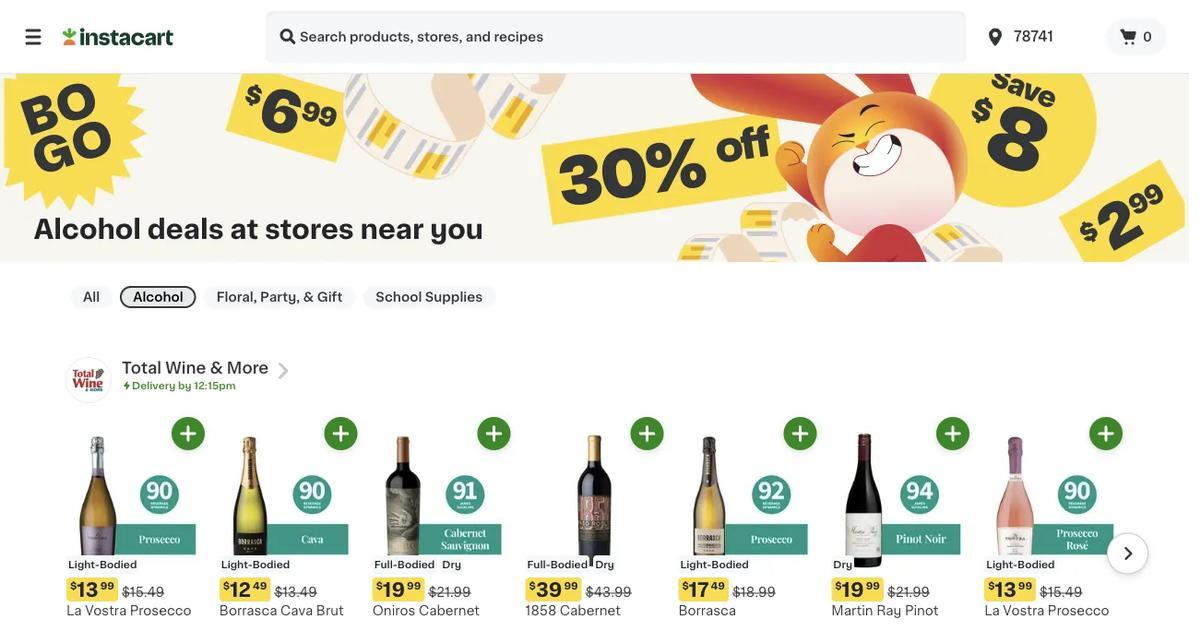 Task type: vqa. For each thing, say whether or not it's contained in the screenshot.


Task type: describe. For each thing, give the bounding box(es) containing it.
4 light- from the left
[[987, 559, 1018, 570]]

at
[[230, 216, 259, 242]]

3 light-bodied from the left
[[680, 559, 749, 570]]

$ inside $ 39 99
[[529, 581, 536, 591]]

add image for product group containing 39
[[636, 422, 659, 445]]

3 dry from the left
[[834, 559, 853, 570]]

2 light- from the left
[[221, 559, 253, 570]]

borrasca for borrasca
[[679, 604, 806, 619]]

dry for 19
[[442, 559, 461, 570]]

all link
[[70, 286, 113, 308]]

2 vostra from the left
[[1003, 604, 1045, 617]]

borrasca for borrasca cava brut
[[219, 604, 277, 617]]

4 99 from the left
[[866, 581, 880, 591]]

19 for martin
[[842, 580, 864, 599]]

full-bodied dry for 19
[[374, 559, 461, 570]]

1 la from the left
[[66, 604, 82, 617]]

49 for 17
[[711, 581, 725, 591]]

& for party,
[[303, 291, 314, 304]]

4 $ from the left
[[376, 581, 383, 591]]

3 99 from the left
[[407, 581, 421, 591]]

dry for 39
[[595, 559, 614, 570]]

$ 39 99
[[529, 580, 578, 599]]

delivery by 12:15pm
[[132, 381, 236, 391]]

$13.49
[[274, 586, 317, 599]]

product group containing 17
[[679, 417, 817, 619]]

instacart logo image
[[63, 26, 173, 48]]

$ 19 99 for martin
[[835, 580, 880, 599]]

alcohol for alcohol
[[133, 291, 183, 304]]

cabernet for 39
[[560, 604, 621, 617]]

wine
[[165, 360, 206, 376]]

$18.99
[[733, 586, 776, 599]]

1 $ 13 99 from the left
[[70, 580, 114, 599]]

39
[[536, 580, 562, 599]]

1 light- from the left
[[68, 559, 100, 570]]

brut
[[316, 604, 344, 617]]

12:15pm
[[194, 381, 236, 391]]

$ inside the $ 12 49
[[223, 581, 230, 591]]

alcohol for alcohol deals at stores near you
[[34, 216, 141, 242]]

19 for oniros
[[383, 580, 405, 599]]

alcohol deals at stores near you
[[34, 216, 484, 242]]

total
[[122, 360, 162, 376]]

1 prosecco from the left
[[130, 604, 191, 617]]

1 product group from the left
[[66, 417, 205, 619]]

$19.99 original price: $21.99 element for ray
[[832, 577, 970, 601]]

school supplies
[[376, 291, 483, 304]]

item carousel region
[[41, 417, 1149, 619]]

party,
[[260, 291, 300, 304]]

cabernet for 19
[[419, 604, 480, 617]]

5 bodied from the left
[[712, 559, 749, 570]]

$43.99
[[586, 586, 632, 599]]

delivery
[[132, 381, 176, 391]]

6 bodied from the left
[[1018, 559, 1055, 570]]

1 $13.99 original price: $15.49 element from the left
[[66, 577, 205, 601]]

2 $13.99 original price: $15.49 element from the left
[[985, 577, 1123, 601]]

add image for seventh product group from the left
[[1095, 422, 1118, 445]]

all
[[83, 291, 100, 304]]

1 78741 button from the left
[[974, 11, 1106, 63]]

add image for 12
[[330, 422, 353, 445]]

oniros
[[373, 604, 416, 617]]



Task type: locate. For each thing, give the bounding box(es) containing it.
2 borrasca from the left
[[679, 604, 806, 619]]

$19.99 original price: $21.99 element up martin ray pinot
[[832, 577, 970, 601]]

78741 button
[[974, 11, 1106, 63], [985, 11, 1095, 63]]

floral, party, & gift
[[217, 291, 343, 304]]

0 vertical spatial alcohol
[[34, 216, 141, 242]]

1 $21.99 from the left
[[429, 586, 471, 599]]

2 la vostra prosecco from the left
[[985, 604, 1110, 619]]

alcohol right all
[[133, 291, 183, 304]]

2 $21.99 from the left
[[888, 586, 930, 599]]

borrasca cava brut
[[219, 604, 344, 617]]

vostra
[[85, 604, 127, 617], [1003, 604, 1045, 617]]

$21.99 up pinot
[[888, 586, 930, 599]]

0 horizontal spatial $15.49
[[122, 586, 164, 599]]

& left gift
[[303, 291, 314, 304]]

1 horizontal spatial 49
[[711, 581, 725, 591]]

cabernet down $39.99 original price: $43.99 'element'
[[560, 604, 621, 617]]

light-bodied
[[68, 559, 137, 570], [221, 559, 290, 570], [680, 559, 749, 570], [987, 559, 1055, 570]]

0 horizontal spatial vostra
[[85, 604, 127, 617]]

2 $ from the left
[[529, 581, 536, 591]]

bodied
[[100, 559, 137, 570], [551, 559, 588, 570], [253, 559, 290, 570], [398, 559, 435, 570], [712, 559, 749, 570], [1018, 559, 1055, 570]]

&
[[303, 291, 314, 304], [210, 360, 223, 376]]

light-
[[68, 559, 100, 570], [221, 559, 253, 570], [680, 559, 712, 570], [987, 559, 1018, 570]]

49 inside the $ 12 49
[[253, 581, 267, 591]]

3 product group from the left
[[373, 417, 511, 619]]

78741
[[1014, 30, 1054, 43]]

cabernet right oniros
[[419, 604, 480, 617]]

0 horizontal spatial dry
[[442, 559, 461, 570]]

19
[[383, 580, 405, 599], [842, 580, 864, 599]]

0 horizontal spatial $19.99 original price: $21.99 element
[[373, 577, 511, 601]]

cava
[[281, 604, 313, 617]]

13 for second $13.99 original price: $15.49 element from right
[[77, 580, 98, 599]]

add image
[[177, 422, 200, 445], [483, 422, 506, 445], [636, 422, 659, 445], [789, 422, 812, 445], [1095, 422, 1118, 445]]

1 horizontal spatial $ 13 99
[[988, 580, 1033, 599]]

6 $ from the left
[[835, 581, 842, 591]]

2 horizontal spatial dry
[[834, 559, 853, 570]]

2 la from the left
[[985, 604, 1000, 617]]

$15.49 for second $13.99 original price: $15.49 element from right
[[122, 586, 164, 599]]

floral,
[[217, 291, 257, 304]]

3 add image from the left
[[636, 422, 659, 445]]

$19.99 original price: $21.99 element for cabernet
[[373, 577, 511, 601]]

$ 19 99 for oniros
[[376, 580, 421, 599]]

martin ray pinot
[[832, 604, 960, 619]]

$13.99 original price: $15.49 element
[[66, 577, 205, 601], [985, 577, 1123, 601]]

stores
[[265, 216, 354, 242]]

3 $ from the left
[[223, 581, 230, 591]]

1 49 from the left
[[253, 581, 267, 591]]

la vostra prosecco for seventh product group from the left
[[985, 604, 1110, 619]]

0 horizontal spatial $ 19 99
[[376, 580, 421, 599]]

19 up martin on the right bottom
[[842, 580, 864, 599]]

$39.99 original price: $43.99 element
[[526, 577, 664, 601]]

2 full-bodied dry from the left
[[374, 559, 461, 570]]

full- for 39
[[527, 559, 551, 570]]

1 horizontal spatial dry
[[595, 559, 614, 570]]

49 right 12
[[253, 581, 267, 591]]

6 product group from the left
[[832, 417, 970, 619]]

1 19 from the left
[[383, 580, 405, 599]]

school
[[376, 291, 422, 304]]

1 horizontal spatial add image
[[942, 422, 965, 445]]

product group
[[66, 417, 205, 619], [219, 417, 358, 619], [373, 417, 511, 619], [526, 417, 664, 619], [679, 417, 817, 619], [832, 417, 970, 619], [985, 417, 1123, 619]]

gift
[[317, 291, 343, 304]]

school supplies link
[[363, 286, 496, 308]]

1 horizontal spatial prosecco
[[1048, 604, 1110, 617]]

1858 cabernet
[[526, 604, 628, 619]]

full-bodied dry up $ 39 99
[[527, 559, 614, 570]]

pinot
[[905, 604, 939, 617]]

$ 17 49
[[682, 580, 725, 599]]

near
[[360, 216, 424, 242]]

49 right 17 on the right bottom of the page
[[711, 581, 725, 591]]

1 horizontal spatial vostra
[[1003, 604, 1045, 617]]

$12.49 original price: $13.49 element
[[219, 577, 358, 601]]

5 add image from the left
[[1095, 422, 1118, 445]]

$ inside $ 17 49
[[682, 581, 689, 591]]

add image
[[330, 422, 353, 445], [942, 422, 965, 445]]

0 horizontal spatial 49
[[253, 581, 267, 591]]

dry up $39.99 original price: $43.99 'element'
[[595, 559, 614, 570]]

4 add image from the left
[[789, 422, 812, 445]]

$19.99 original price: $21.99 element
[[373, 577, 511, 601], [832, 577, 970, 601]]

$15.49 for second $13.99 original price: $15.49 element
[[1040, 586, 1083, 599]]

17
[[689, 580, 709, 599]]

add image for seventh product group from the right
[[177, 422, 200, 445]]

1 99 from the left
[[100, 581, 114, 591]]

13 for second $13.99 original price: $15.49 element
[[995, 580, 1017, 599]]

by
[[178, 381, 191, 391]]

2 product group from the left
[[219, 417, 358, 619]]

49
[[253, 581, 267, 591], [711, 581, 725, 591]]

5 $ from the left
[[682, 581, 689, 591]]

0 horizontal spatial $13.99 original price: $15.49 element
[[66, 577, 205, 601]]

1 horizontal spatial 19
[[842, 580, 864, 599]]

12
[[230, 580, 251, 599]]

dry
[[595, 559, 614, 570], [442, 559, 461, 570], [834, 559, 853, 570]]

martin
[[832, 604, 873, 617]]

total wine & more image
[[66, 358, 111, 402]]

13
[[77, 580, 98, 599], [995, 580, 1017, 599]]

alcohol
[[34, 216, 141, 242], [133, 291, 183, 304]]

cabernet
[[560, 604, 621, 617], [419, 604, 480, 617]]

Search field
[[266, 11, 966, 63]]

99
[[100, 581, 114, 591], [564, 581, 578, 591], [407, 581, 421, 591], [866, 581, 880, 591], [1019, 581, 1033, 591]]

4 bodied from the left
[[398, 559, 435, 570]]

1 dry from the left
[[595, 559, 614, 570]]

$19.99 original price: $21.99 element up oniros cabernet
[[373, 577, 511, 601]]

0 horizontal spatial borrasca
[[219, 604, 277, 617]]

2 add image from the left
[[483, 422, 506, 445]]

19 up oniros
[[383, 580, 405, 599]]

ray
[[877, 604, 902, 617]]

0 horizontal spatial la vostra prosecco
[[66, 604, 191, 617]]

0 horizontal spatial cabernet
[[419, 604, 480, 617]]

$17.49 original price: $18.99 element
[[679, 577, 817, 601]]

& for wine
[[210, 360, 223, 376]]

1 add image from the left
[[177, 422, 200, 445]]

0 horizontal spatial full-bodied dry
[[374, 559, 461, 570]]

0 horizontal spatial 19
[[383, 580, 405, 599]]

2 $ 19 99 from the left
[[835, 580, 880, 599]]

full-
[[527, 559, 551, 570], [374, 559, 398, 570]]

1 13 from the left
[[77, 580, 98, 599]]

1 la vostra prosecco from the left
[[66, 604, 191, 617]]

supplies
[[425, 291, 483, 304]]

borrasca
[[219, 604, 277, 617], [679, 604, 806, 619]]

floral, party, & gift link
[[204, 286, 356, 308]]

1 borrasca from the left
[[219, 604, 277, 617]]

2 full- from the left
[[374, 559, 398, 570]]

7 $ from the left
[[988, 581, 995, 591]]

total wine & more
[[122, 360, 269, 376]]

$21.99 for ray
[[888, 586, 930, 599]]

$ 13 99
[[70, 580, 114, 599], [988, 580, 1033, 599]]

1 horizontal spatial full-bodied dry
[[527, 559, 614, 570]]

1 horizontal spatial $21.99
[[888, 586, 930, 599]]

2 $19.99 original price: $21.99 element from the left
[[832, 577, 970, 601]]

1 $ 19 99 from the left
[[376, 580, 421, 599]]

2 $ 13 99 from the left
[[988, 580, 1033, 599]]

1 $19.99 original price: $21.99 element from the left
[[373, 577, 511, 601]]

2 prosecco from the left
[[1048, 604, 1110, 617]]

alcohol deals at stores near you main content
[[0, 0, 1189, 619]]

more
[[227, 360, 269, 376]]

0 button
[[1106, 18, 1167, 55]]

alcohol link
[[120, 286, 196, 308]]

$21.99 up oniros cabernet
[[429, 586, 471, 599]]

cabernet inside oniros cabernet
[[419, 604, 480, 617]]

1 horizontal spatial cabernet
[[560, 604, 621, 617]]

full- up 39
[[527, 559, 551, 570]]

0 horizontal spatial prosecco
[[130, 604, 191, 617]]

0 vertical spatial &
[[303, 291, 314, 304]]

1 $15.49 from the left
[[122, 586, 164, 599]]

2 $15.49 from the left
[[1040, 586, 1083, 599]]

la
[[66, 604, 82, 617], [985, 604, 1000, 617]]

$ 19 99 up martin on the right bottom
[[835, 580, 880, 599]]

prosecco
[[130, 604, 191, 617], [1048, 604, 1110, 617]]

add image for product group containing 17
[[789, 422, 812, 445]]

2 49 from the left
[[711, 581, 725, 591]]

$ 19 99
[[376, 580, 421, 599], [835, 580, 880, 599]]

1 add image from the left
[[330, 422, 353, 445]]

2 13 from the left
[[995, 580, 1017, 599]]

add image for third product group
[[483, 422, 506, 445]]

0
[[1143, 30, 1153, 43]]

3 bodied from the left
[[253, 559, 290, 570]]

0 horizontal spatial 13
[[77, 580, 98, 599]]

2 78741 button from the left
[[985, 11, 1095, 63]]

dry up oniros cabernet
[[442, 559, 461, 570]]

1858
[[526, 604, 557, 617]]

1 horizontal spatial $15.49
[[1040, 586, 1083, 599]]

full-bodied dry for 39
[[527, 559, 614, 570]]

oniros cabernet
[[373, 604, 480, 619]]

& up 12:15pm
[[210, 360, 223, 376]]

0 horizontal spatial la
[[66, 604, 82, 617]]

full- for 19
[[374, 559, 398, 570]]

product group containing 39
[[526, 417, 664, 619]]

$ 12 49
[[223, 580, 267, 599]]

49 inside $ 17 49
[[711, 581, 725, 591]]

1 cabernet from the left
[[560, 604, 621, 617]]

1 horizontal spatial $ 19 99
[[835, 580, 880, 599]]

full-bodied dry up oniros cabernet
[[374, 559, 461, 570]]

2 bodied from the left
[[551, 559, 588, 570]]

$ 19 99 up oniros
[[376, 580, 421, 599]]

full-bodied dry
[[527, 559, 614, 570], [374, 559, 461, 570]]

1 $ from the left
[[70, 581, 77, 591]]

1 horizontal spatial $19.99 original price: $21.99 element
[[832, 577, 970, 601]]

0 horizontal spatial full-
[[374, 559, 398, 570]]

add image for 19
[[942, 422, 965, 445]]

1 vostra from the left
[[85, 604, 127, 617]]

1 light-bodied from the left
[[68, 559, 137, 570]]

deals
[[147, 216, 224, 242]]

None search field
[[266, 11, 966, 63]]

4 product group from the left
[[526, 417, 664, 619]]

1 vertical spatial alcohol
[[133, 291, 183, 304]]

1 full-bodied dry from the left
[[527, 559, 614, 570]]

dry up martin on the right bottom
[[834, 559, 853, 570]]

2 99 from the left
[[564, 581, 578, 591]]

$21.99 for cabernet
[[429, 586, 471, 599]]

1 vertical spatial &
[[210, 360, 223, 376]]

1 horizontal spatial full-
[[527, 559, 551, 570]]

1 bodied from the left
[[100, 559, 137, 570]]

2 light-bodied from the left
[[221, 559, 290, 570]]

borrasca down the $18.99
[[679, 604, 806, 619]]

49 for 12
[[253, 581, 267, 591]]

0 horizontal spatial $21.99
[[429, 586, 471, 599]]

cabernet inside 1858 cabernet
[[560, 604, 621, 617]]

la vostra prosecco
[[66, 604, 191, 617], [985, 604, 1110, 619]]

0 horizontal spatial $ 13 99
[[70, 580, 114, 599]]

1 horizontal spatial 13
[[995, 580, 1017, 599]]

alcohol up all link
[[34, 216, 141, 242]]

$21.99
[[429, 586, 471, 599], [888, 586, 930, 599]]

3 light- from the left
[[680, 559, 712, 570]]

5 99 from the left
[[1019, 581, 1033, 591]]

1 horizontal spatial la
[[985, 604, 1000, 617]]

2 cabernet from the left
[[419, 604, 480, 617]]

7 product group from the left
[[985, 417, 1123, 619]]

1 full- from the left
[[527, 559, 551, 570]]

2 19 from the left
[[842, 580, 864, 599]]

2 add image from the left
[[942, 422, 965, 445]]

1 horizontal spatial la vostra prosecco
[[985, 604, 1110, 619]]

0 horizontal spatial &
[[210, 360, 223, 376]]

1 horizontal spatial borrasca
[[679, 604, 806, 619]]

1 horizontal spatial $13.99 original price: $15.49 element
[[985, 577, 1123, 601]]

$
[[70, 581, 77, 591], [529, 581, 536, 591], [223, 581, 230, 591], [376, 581, 383, 591], [682, 581, 689, 591], [835, 581, 842, 591], [988, 581, 995, 591]]

1 horizontal spatial &
[[303, 291, 314, 304]]

you
[[430, 216, 484, 242]]

99 inside $ 39 99
[[564, 581, 578, 591]]

product group containing 12
[[219, 417, 358, 619]]

$15.49
[[122, 586, 164, 599], [1040, 586, 1083, 599]]

2 dry from the left
[[442, 559, 461, 570]]

0 horizontal spatial add image
[[330, 422, 353, 445]]

full- up oniros
[[374, 559, 398, 570]]

borrasca down the $ 12 49
[[219, 604, 277, 617]]

la vostra prosecco for seventh product group from the right
[[66, 604, 191, 617]]

4 light-bodied from the left
[[987, 559, 1055, 570]]

5 product group from the left
[[679, 417, 817, 619]]



